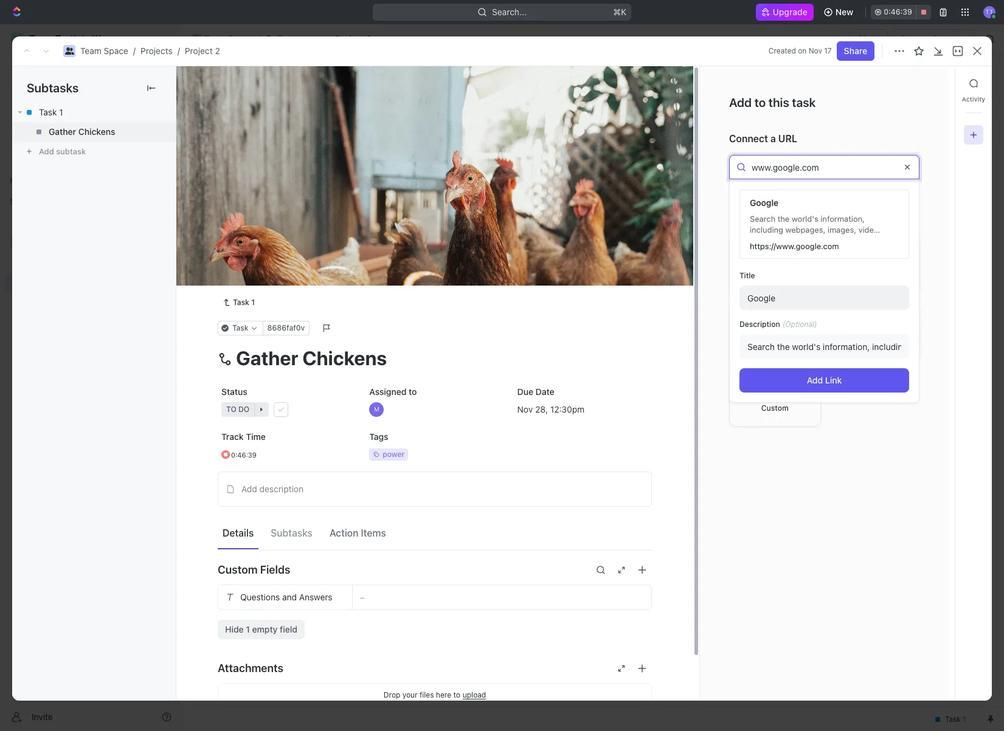 Task type: describe. For each thing, give the bounding box(es) containing it.
1 vertical spatial add task button
[[312, 169, 364, 184]]

favorites
[[10, 176, 42, 185]]

subtasks button
[[266, 523, 317, 545]]

custom button
[[729, 368, 821, 427]]

subtasks inside button
[[271, 528, 312, 539]]

tags
[[369, 432, 388, 442]]

add inside 'button'
[[39, 147, 54, 156]]

1 vertical spatial task 1 link
[[218, 295, 260, 310]]

calendar
[[310, 112, 346, 123]]

task sidebar content section
[[697, 66, 955, 701]]

home link
[[5, 59, 176, 78]]

add subtask button
[[12, 142, 176, 161]]

0 horizontal spatial task 1 link
[[12, 103, 176, 122]]

share button right 17
[[837, 41, 875, 61]]

0 horizontal spatial add task
[[245, 253, 281, 264]]

board
[[227, 112, 251, 123]]

–
[[360, 593, 365, 602]]

url
[[778, 133, 797, 144]]

task button
[[218, 321, 263, 336]]

cover
[[622, 266, 644, 276]]

1 horizontal spatial project 2
[[335, 33, 372, 44]]

power
[[383, 450, 404, 459]]

to right the assigned
[[409, 387, 417, 397]]

invite
[[32, 712, 53, 722]]

your
[[402, 691, 418, 700]]

2 horizontal spatial add task button
[[909, 74, 960, 93]]

title
[[740, 271, 755, 281]]

spaces
[[10, 197, 36, 206]]

tree inside sidebar navigation
[[5, 212, 176, 376]]

in progress
[[226, 171, 275, 181]]

1 button for 1
[[272, 210, 289, 223]]

task inside task dropdown button
[[232, 323, 248, 333]]

change cover button
[[581, 261, 651, 281]]

17
[[824, 46, 832, 55]]

0 horizontal spatial nov
[[517, 404, 533, 414]]

gantt
[[413, 112, 435, 123]]

and inside the task sidebar content section
[[887, 187, 900, 196]]

task sidebar navigation tab list
[[960, 74, 987, 145]]

assigned to
[[369, 387, 417, 397]]

change cover
[[589, 266, 644, 276]]

due date
[[517, 387, 554, 397]]

field
[[280, 625, 297, 635]]

on
[[798, 46, 807, 55]]

questions
[[240, 592, 280, 603]]

link
[[825, 375, 842, 386]]

hide for hide 1 empty field
[[225, 625, 244, 635]]

,
[[546, 404, 548, 414]]

2 inside project 2 link
[[366, 33, 372, 44]]

items
[[361, 528, 386, 539]]

)
[[814, 320, 817, 329]]

fields
[[260, 564, 290, 577]]

hide button
[[626, 140, 652, 154]]

upload
[[463, 691, 486, 700]]

gather chickens
[[49, 127, 115, 137]]

table
[[369, 112, 391, 123]]

task
[[792, 95, 816, 109]]

2 vertical spatial project
[[211, 72, 266, 92]]

tt
[[986, 8, 993, 15]]

space for team space
[[228, 33, 252, 44]]

dashboards
[[29, 125, 76, 136]]

tags power
[[369, 432, 404, 459]]

add up connect
[[729, 95, 752, 109]]

share for the share button right of 17
[[844, 46, 867, 56]]

to inside drop your files here to upload
[[453, 691, 460, 700]]

board link
[[224, 109, 251, 126]]

questions and answers
[[240, 592, 332, 603]]

action
[[330, 528, 358, 539]]

track time
[[221, 432, 266, 442]]

details
[[223, 528, 254, 539]]

upgrade link
[[756, 4, 814, 21]]

date
[[536, 387, 554, 397]]

custom fields button
[[218, 556, 652, 585]]

1 vertical spatial project
[[185, 46, 213, 56]]

space for team space / projects / project 2
[[104, 46, 128, 56]]

hide 1 empty field
[[225, 625, 297, 635]]

in
[[226, 171, 233, 181]]

new button
[[818, 2, 861, 22]]

inbox link
[[5, 80, 176, 99]]

subtask
[[56, 147, 86, 156]]

pm
[[572, 404, 585, 414]]

drop your files here to upload
[[384, 691, 486, 700]]

0 vertical spatial do
[[238, 288, 249, 297]]

assignees button
[[492, 140, 548, 154]]

0 vertical spatial to do
[[226, 288, 249, 297]]

0 horizontal spatial projects link
[[140, 46, 173, 56]]

– button
[[353, 586, 651, 610]]

list link
[[271, 109, 288, 126]]

0 vertical spatial nov
[[809, 46, 822, 55]]

8686faf0v
[[267, 323, 305, 333]]

0:46:39 for 0:46:39 dropdown button
[[231, 451, 257, 459]]

0 horizontal spatial team space link
[[80, 46, 128, 56]]

created on nov 17
[[769, 46, 832, 55]]

change cover button
[[581, 261, 651, 281]]

this
[[769, 95, 789, 109]]

connect a url
[[729, 133, 797, 144]]

add description button
[[222, 480, 648, 499]]

1 horizontal spatial projects link
[[263, 32, 313, 46]]

28
[[535, 404, 546, 414]]

Enter a description... field
[[740, 335, 909, 359]]

add link button
[[740, 369, 909, 393]]

here
[[436, 691, 451, 700]]

0 horizontal spatial add task button
[[240, 252, 286, 266]]

add subtask
[[39, 147, 86, 156]]

description
[[740, 320, 780, 329]]

optional
[[785, 320, 814, 329]]

attachments button
[[218, 654, 652, 683]]

progress
[[235, 171, 275, 181]]



Task type: locate. For each thing, give the bounding box(es) containing it.
custom down the add link button
[[761, 404, 789, 413]]

list
[[273, 112, 288, 123]]

description ( optional )
[[740, 320, 817, 329]]

1 horizontal spatial and
[[887, 187, 900, 196]]

automations button
[[894, 30, 957, 48]]

answers
[[299, 592, 332, 603]]

add task
[[916, 78, 953, 88], [327, 171, 359, 181], [245, 253, 281, 264]]

custom for custom
[[761, 404, 789, 413]]

0 horizontal spatial space
[[104, 46, 128, 56]]

0 vertical spatial share
[[858, 33, 881, 44]]

automations
[[900, 33, 951, 44]]

table link
[[367, 109, 391, 126]]

1
[[59, 107, 63, 117], [266, 211, 270, 222], [284, 212, 287, 221], [285, 233, 288, 242], [251, 298, 255, 307], [246, 625, 250, 635]]

user group image left team space
[[193, 36, 201, 42]]

favorites button
[[5, 174, 47, 189]]

0 horizontal spatial subtasks
[[27, 81, 79, 95]]

add down the calendar link
[[327, 171, 341, 181]]

12:30
[[550, 404, 572, 414]]

add down automations button
[[916, 78, 932, 88]]

change
[[589, 266, 620, 276]]

1 vertical spatial 1 button
[[273, 232, 290, 244]]

2
[[366, 33, 372, 44], [215, 46, 220, 56], [269, 72, 280, 92], [289, 171, 293, 181], [266, 233, 271, 243]]

nov left 28 at the right of the page
[[517, 404, 533, 414]]

0:46:39 button
[[218, 444, 356, 466]]

0 horizontal spatial project 2 link
[[185, 46, 220, 56]]

do down status in the left of the page
[[238, 405, 249, 414]]

inbox
[[29, 84, 51, 94]]

add task button down automations button
[[909, 74, 960, 93]]

to down status in the left of the page
[[226, 405, 236, 414]]

to do button
[[218, 399, 356, 421]]

user group image up 'home' link
[[65, 47, 74, 55]]

team
[[204, 33, 226, 44], [80, 46, 101, 56]]

activity
[[962, 95, 985, 103]]

share right 17
[[844, 46, 867, 56]]

details button
[[218, 523, 259, 545]]

1 horizontal spatial hide
[[631, 142, 647, 151]]

add task button down task 2 on the top left of the page
[[240, 252, 286, 266]]

add link
[[807, 375, 842, 386]]

1 vertical spatial user group image
[[65, 47, 74, 55]]

1 horizontal spatial custom
[[761, 404, 789, 413]]

add description
[[241, 484, 303, 494]]

nov
[[809, 46, 822, 55], [517, 404, 533, 414]]

and left answers
[[282, 592, 297, 603]]

task 1 up task dropdown button
[[233, 298, 255, 307]]

1 vertical spatial task 1
[[245, 211, 270, 222]]

team space link
[[189, 32, 255, 46], [80, 46, 128, 56]]

and inside custom fields element
[[282, 592, 297, 603]]

reposition
[[531, 266, 573, 276]]

0 horizontal spatial hide
[[225, 625, 244, 635]]

add left link
[[807, 375, 823, 386]]

task 1 up task 2 on the top left of the page
[[245, 211, 270, 222]]

0 vertical spatial task 1
[[39, 107, 63, 117]]

0 vertical spatial project
[[335, 33, 364, 44]]

to do
[[226, 288, 249, 297], [226, 405, 249, 414]]

team for team space
[[204, 33, 226, 44]]

task 1 link
[[12, 103, 176, 122], [218, 295, 260, 310]]

0 vertical spatial add task button
[[909, 74, 960, 93]]

add down dashboards
[[39, 147, 54, 156]]

1 vertical spatial share
[[844, 46, 867, 56]]

2 vertical spatial add task
[[245, 253, 281, 264]]

gather chickens link
[[12, 122, 176, 142]]

custom fields
[[218, 564, 290, 577]]

1 horizontal spatial user group image
[[193, 36, 201, 42]]

0 horizontal spatial and
[[282, 592, 297, 603]]

share for the share button under new
[[858, 33, 881, 44]]

2 vertical spatial add task button
[[240, 252, 286, 266]]

subtasks up fields
[[271, 528, 312, 539]]

task 2
[[245, 233, 271, 243]]

0 horizontal spatial projects
[[140, 46, 173, 56]]

to right here
[[453, 691, 460, 700]]

1 button
[[272, 210, 289, 223], [273, 232, 290, 244]]

Paste any link... text field
[[729, 155, 920, 180]]

to inside dropdown button
[[226, 405, 236, 414]]

track
[[221, 432, 244, 442]]

add to this task
[[729, 95, 816, 109]]

/
[[258, 33, 260, 44], [315, 33, 318, 44], [133, 46, 136, 56], [177, 46, 180, 56]]

1 vertical spatial project 2
[[211, 72, 283, 92]]

(
[[782, 320, 785, 329]]

1 horizontal spatial project 2 link
[[320, 32, 375, 46]]

0 vertical spatial and
[[887, 187, 900, 196]]

add
[[916, 78, 932, 88], [729, 95, 752, 109], [39, 147, 54, 156], [327, 171, 341, 181], [729, 215, 748, 226], [245, 253, 261, 264], [807, 375, 823, 386], [241, 484, 257, 494]]

team space
[[204, 33, 252, 44]]

custom up questions
[[218, 564, 258, 577]]

1 horizontal spatial add task button
[[312, 169, 364, 184]]

docs link
[[5, 100, 176, 120]]

team for team space / projects / project 2
[[80, 46, 101, 56]]

hide for hide
[[631, 142, 647, 151]]

task
[[934, 78, 953, 88], [39, 107, 57, 117], [343, 171, 359, 181], [245, 211, 264, 222], [245, 233, 264, 243], [263, 253, 281, 264], [233, 298, 249, 307], [232, 323, 248, 333]]

search...
[[492, 7, 527, 17]]

add left description
[[241, 484, 257, 494]]

more
[[902, 187, 919, 196]]

0 horizontal spatial user group image
[[65, 47, 74, 55]]

subtasks
[[27, 81, 79, 95], [271, 528, 312, 539]]

user group image
[[12, 238, 22, 246]]

0 horizontal spatial project 2
[[211, 72, 283, 92]]

custom fields element
[[218, 585, 652, 640]]

0 horizontal spatial 0:46:39
[[231, 451, 257, 459]]

1 horizontal spatial team
[[204, 33, 226, 44]]

8686faf0v button
[[262, 321, 310, 336]]

1 horizontal spatial space
[[228, 33, 252, 44]]

1 vertical spatial 0:46:39
[[231, 451, 257, 459]]

add task button
[[909, 74, 960, 93], [312, 169, 364, 184], [240, 252, 286, 266]]

0 vertical spatial projects
[[278, 33, 310, 44]]

add task down automations button
[[916, 78, 953, 88]]

add task button down the calendar link
[[312, 169, 364, 184]]

to inside the task sidebar content section
[[755, 95, 766, 109]]

to do inside dropdown button
[[226, 405, 249, 414]]

m
[[374, 406, 379, 413]]

to up task dropdown button
[[226, 288, 236, 297]]

due
[[517, 387, 533, 397]]

2 vertical spatial task 1
[[233, 298, 255, 307]]

a
[[770, 133, 776, 144]]

created
[[769, 46, 796, 55]]

add down task 2 on the top left of the page
[[245, 253, 261, 264]]

share down new button
[[858, 33, 881, 44]]

1 vertical spatial hide
[[225, 625, 244, 635]]

dashboards link
[[5, 121, 176, 140]]

to left this
[[755, 95, 766, 109]]

task 1 link up task dropdown button
[[218, 295, 260, 310]]

0 vertical spatial 0:46:39
[[884, 7, 912, 16]]

0 vertical spatial user group image
[[193, 36, 201, 42]]

custom
[[761, 404, 789, 413], [218, 564, 258, 577]]

to do up task dropdown button
[[226, 288, 249, 297]]

1 button down progress
[[272, 210, 289, 223]]

1 vertical spatial subtasks
[[271, 528, 312, 539]]

and
[[887, 187, 900, 196], [282, 592, 297, 603]]

hide inside custom fields element
[[225, 625, 244, 635]]

task 1 link up chickens
[[12, 103, 176, 122]]

Search tasks... text field
[[853, 138, 974, 156]]

reposition button
[[524, 261, 581, 281]]

1 vertical spatial add task
[[327, 171, 359, 181]]

files
[[420, 691, 434, 700]]

drop
[[384, 691, 400, 700]]

0:46:39 down track time
[[231, 451, 257, 459]]

power button
[[366, 444, 504, 466]]

custom inside dropdown button
[[218, 564, 258, 577]]

custom for custom fields
[[218, 564, 258, 577]]

0:46:39 up "automations"
[[884, 7, 912, 16]]

0 vertical spatial subtasks
[[27, 81, 79, 95]]

subtasks down the home
[[27, 81, 79, 95]]

nov left 17
[[809, 46, 822, 55]]

do up task dropdown button
[[238, 288, 249, 297]]

1 vertical spatial do
[[238, 405, 249, 414]]

1 horizontal spatial task 1 link
[[218, 295, 260, 310]]

1 inside custom fields element
[[246, 625, 250, 635]]

1 vertical spatial nov
[[517, 404, 533, 414]]

0:46:39 inside dropdown button
[[231, 451, 257, 459]]

0:46:39 inside button
[[884, 7, 912, 16]]

upgrade
[[773, 7, 808, 17]]

tt button
[[980, 2, 999, 22]]

task 1 up dashboards
[[39, 107, 63, 117]]

0:46:39 for 0:46:39 button
[[884, 7, 912, 16]]

Edit task name text field
[[218, 347, 652, 370]]

0 horizontal spatial team
[[80, 46, 101, 56]]

upload button
[[463, 691, 486, 700]]

to
[[755, 95, 766, 109], [226, 288, 236, 297], [409, 387, 417, 397], [226, 405, 236, 414], [453, 691, 460, 700]]

0 vertical spatial task 1 link
[[12, 103, 176, 122]]

hide inside button
[[631, 142, 647, 151]]

1 vertical spatial projects
[[140, 46, 173, 56]]

add task down calendar
[[327, 171, 359, 181]]

1 horizontal spatial subtasks
[[271, 528, 312, 539]]

1 horizontal spatial nov
[[809, 46, 822, 55]]

assigned
[[369, 387, 406, 397]]

tree
[[5, 212, 176, 376]]

1 vertical spatial and
[[282, 592, 297, 603]]

1 button right task 2 on the top left of the page
[[273, 232, 290, 244]]

share button down new
[[850, 29, 888, 49]]

1 horizontal spatial projects
[[278, 33, 310, 44]]

do inside dropdown button
[[238, 405, 249, 414]]

1 vertical spatial team
[[80, 46, 101, 56]]

do
[[238, 288, 249, 297], [238, 405, 249, 414]]

custom inside custom dropdown button
[[761, 404, 789, 413]]

https://www.google.com
[[750, 242, 839, 251]]

1 button for 2
[[273, 232, 290, 244]]

0 vertical spatial add task
[[916, 78, 953, 88]]

0 vertical spatial project 2
[[335, 33, 372, 44]]

1 horizontal spatial add task
[[327, 171, 359, 181]]

0 vertical spatial hide
[[631, 142, 647, 151]]

0 vertical spatial custom
[[761, 404, 789, 413]]

1 horizontal spatial team space link
[[189, 32, 255, 46]]

project 2
[[335, 33, 372, 44], [211, 72, 283, 92]]

project 2 link
[[320, 32, 375, 46], [185, 46, 220, 56]]

0 vertical spatial 1 button
[[272, 210, 289, 223]]

Enter a title... field
[[740, 286, 909, 310]]

gantt link
[[411, 109, 435, 126]]

0:46:39 button
[[871, 5, 931, 19]]

1 horizontal spatial 0:46:39
[[884, 7, 912, 16]]

and left "more"
[[887, 187, 900, 196]]

2 horizontal spatial add task
[[916, 78, 953, 88]]

0 horizontal spatial custom
[[218, 564, 258, 577]]

sidebar navigation
[[0, 24, 182, 732]]

to do down status in the left of the page
[[226, 405, 249, 414]]

0 vertical spatial space
[[228, 33, 252, 44]]

0 vertical spatial team
[[204, 33, 226, 44]]

1 vertical spatial to do
[[226, 405, 249, 414]]

1 vertical spatial custom
[[218, 564, 258, 577]]

user group image
[[193, 36, 201, 42], [65, 47, 74, 55]]

add task down task 2 on the top left of the page
[[245, 253, 281, 264]]

add left relationship
[[729, 215, 748, 226]]

status
[[221, 387, 247, 397]]

m button
[[366, 399, 504, 421]]

assignees
[[507, 142, 543, 151]]

new
[[835, 7, 853, 17]]

relationship
[[750, 215, 807, 226]]

1 vertical spatial space
[[104, 46, 128, 56]]



Task type: vqa. For each thing, say whether or not it's contained in the screenshot.
first now
no



